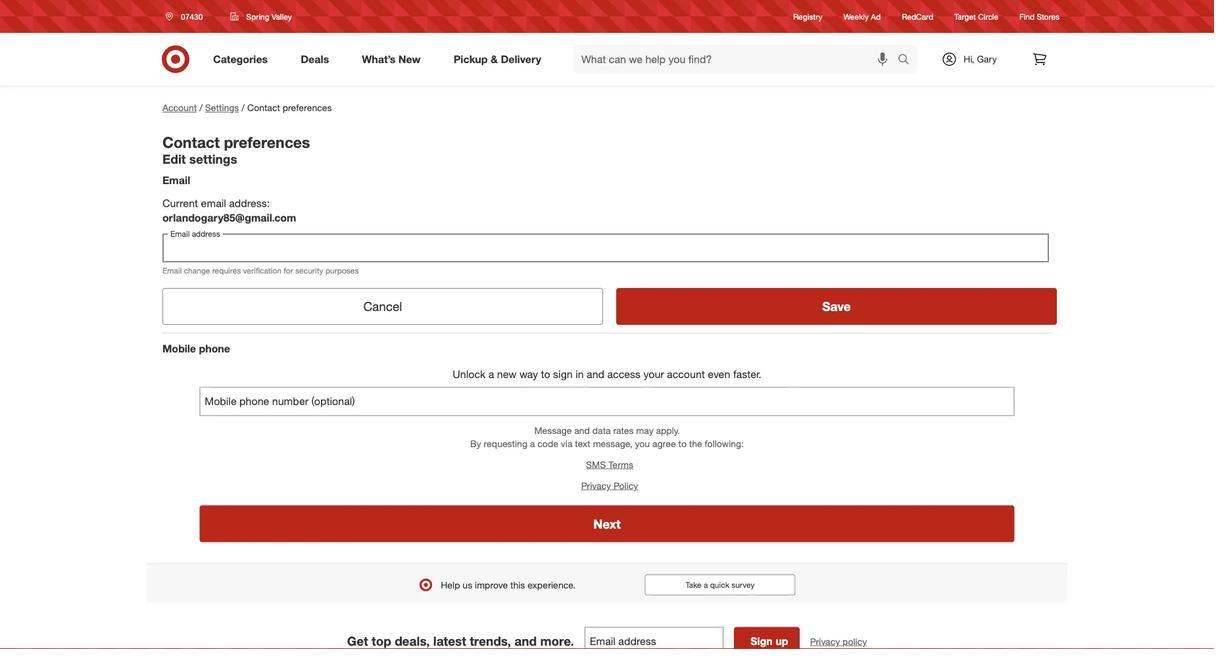 Task type: describe. For each thing, give the bounding box(es) containing it.
in
[[576, 368, 584, 381]]

a for take
[[704, 580, 708, 590]]

account link
[[162, 102, 197, 113]]

contact inside the "contact preferences edit settings"
[[162, 133, 220, 151]]

search
[[892, 54, 924, 67]]

via
[[561, 438, 573, 449]]

sign
[[751, 635, 773, 648]]

phone
[[199, 342, 230, 355]]

settings link
[[205, 102, 239, 113]]

sms terms
[[586, 459, 633, 470]]

verification
[[243, 266, 282, 276]]

2 / from the left
[[242, 102, 245, 113]]

spring valley button
[[222, 5, 300, 28]]

redcard
[[902, 11, 933, 21]]

settings
[[189, 152, 237, 167]]

gary
[[977, 53, 997, 65]]

email
[[201, 197, 226, 209]]

agree
[[653, 438, 676, 449]]

take a quick survey button
[[645, 575, 796, 596]]

save
[[822, 299, 851, 314]]

get top deals, latest trends, and more.
[[347, 634, 574, 649]]

weekly ad
[[844, 11, 881, 21]]

current email address: orlandogary85@gmail.com
[[162, 197, 296, 224]]

next button
[[200, 506, 1015, 542]]

weekly ad link
[[844, 11, 881, 22]]

cancel
[[363, 299, 402, 314]]

account / settings / contact preferences
[[162, 102, 332, 113]]

up
[[776, 635, 788, 648]]

preferences inside the "contact preferences edit settings"
[[224, 133, 310, 151]]

pickup & delivery link
[[442, 45, 558, 74]]

new
[[399, 53, 421, 65]]

top
[[372, 634, 391, 649]]

to inside 'message and data rates may apply. by requesting a code via text message, you agree to the following:'
[[679, 438, 687, 449]]

get
[[347, 634, 368, 649]]

for
[[284, 266, 293, 276]]

requires
[[212, 266, 241, 276]]

cancel button
[[162, 288, 603, 325]]

save button
[[616, 288, 1057, 325]]

find
[[1020, 11, 1035, 21]]

account
[[667, 368, 705, 381]]

contact preferences edit settings
[[162, 133, 310, 167]]

pickup
[[454, 53, 488, 65]]

categories link
[[202, 45, 284, 74]]

your
[[644, 368, 664, 381]]

delivery
[[501, 53, 541, 65]]

privacy policy
[[810, 636, 867, 647]]

what's
[[362, 53, 396, 65]]

0 horizontal spatial to
[[541, 368, 550, 381]]

help
[[441, 579, 460, 591]]

next
[[594, 516, 621, 532]]

privacy for privacy policy
[[581, 480, 611, 491]]

message,
[[593, 438, 633, 449]]

&
[[491, 53, 498, 65]]

settings
[[205, 102, 239, 113]]

change
[[184, 266, 210, 276]]

may
[[636, 425, 654, 436]]

1 horizontal spatial contact
[[247, 102, 280, 113]]

email change requires verification for security purposes
[[162, 266, 359, 276]]

privacy policy
[[581, 480, 638, 491]]

privacy for privacy policy
[[810, 636, 840, 647]]

registry
[[793, 11, 823, 21]]

deals
[[301, 53, 329, 65]]

experience.
[[528, 579, 576, 591]]

target circle
[[954, 11, 999, 21]]

valley
[[272, 12, 292, 21]]

code
[[538, 438, 558, 449]]

us
[[463, 579, 472, 591]]

spring
[[246, 12, 269, 21]]

survey
[[732, 580, 755, 590]]

hi, gary
[[964, 53, 997, 65]]



Task type: vqa. For each thing, say whether or not it's contained in the screenshot.
in at bottom left
yes



Task type: locate. For each thing, give the bounding box(es) containing it.
0 vertical spatial contact
[[247, 102, 280, 113]]

2 email from the top
[[162, 266, 182, 276]]

this
[[510, 579, 525, 591]]

message and data rates may apply. by requesting a code via text message, you agree to the following:
[[470, 425, 744, 449]]

unlock
[[453, 368, 486, 381]]

sms terms link
[[586, 459, 633, 470]]

access
[[607, 368, 641, 381]]

trends,
[[470, 634, 511, 649]]

way
[[520, 368, 538, 381]]

email for email
[[162, 174, 190, 186]]

sign up button
[[734, 627, 800, 649]]

a inside 'message and data rates may apply. by requesting a code via text message, you agree to the following:'
[[530, 438, 535, 449]]

1 vertical spatial contact
[[162, 133, 220, 151]]

/ right settings
[[242, 102, 245, 113]]

hi,
[[964, 53, 975, 65]]

contact up edit
[[162, 133, 220, 151]]

privacy left the policy
[[810, 636, 840, 647]]

latest
[[433, 634, 466, 649]]

what's new
[[362, 53, 421, 65]]

1 email from the top
[[162, 174, 190, 186]]

contact
[[247, 102, 280, 113], [162, 133, 220, 151]]

current
[[162, 197, 198, 209]]

search button
[[892, 45, 924, 76]]

text
[[575, 438, 591, 449]]

0 vertical spatial and
[[587, 368, 605, 381]]

and inside 'message and data rates may apply. by requesting a code via text message, you agree to the following:'
[[574, 425, 590, 436]]

find stores link
[[1020, 11, 1060, 22]]

1 vertical spatial privacy
[[810, 636, 840, 647]]

and right in
[[587, 368, 605, 381]]

faster.
[[733, 368, 762, 381]]

1 vertical spatial a
[[530, 438, 535, 449]]

2 horizontal spatial a
[[704, 580, 708, 590]]

0 vertical spatial privacy
[[581, 480, 611, 491]]

a left code
[[530, 438, 535, 449]]

What can we help you find? suggestions appear below search field
[[574, 45, 901, 74]]

privacy policy link
[[581, 480, 638, 491]]

0 horizontal spatial privacy
[[581, 480, 611, 491]]

policy
[[843, 636, 867, 647]]

weekly
[[844, 11, 869, 21]]

sms
[[586, 459, 606, 470]]

a left the new in the left bottom of the page
[[489, 368, 494, 381]]

07430
[[181, 12, 203, 21]]

1 vertical spatial to
[[679, 438, 687, 449]]

1 vertical spatial preferences
[[224, 133, 310, 151]]

0 vertical spatial a
[[489, 368, 494, 381]]

apply.
[[656, 425, 680, 436]]

circle
[[978, 11, 999, 21]]

to right way
[[541, 368, 550, 381]]

ad
[[871, 11, 881, 21]]

1 horizontal spatial to
[[679, 438, 687, 449]]

mobile phone
[[162, 342, 230, 355]]

improve
[[475, 579, 508, 591]]

0 vertical spatial to
[[541, 368, 550, 381]]

preferences down account / settings / contact preferences
[[224, 133, 310, 151]]

deals,
[[395, 634, 430, 649]]

security
[[295, 266, 323, 276]]

1 horizontal spatial /
[[242, 102, 245, 113]]

07430 button
[[157, 5, 217, 28]]

stores
[[1037, 11, 1060, 21]]

mobile
[[162, 342, 196, 355]]

the
[[689, 438, 702, 449]]

0 horizontal spatial contact
[[162, 133, 220, 151]]

unlock a new way to sign in and access your account even faster.
[[453, 368, 762, 381]]

message
[[534, 425, 572, 436]]

0 vertical spatial preferences
[[283, 102, 332, 113]]

sign up
[[751, 635, 788, 648]]

following:
[[705, 438, 744, 449]]

spring valley
[[246, 12, 292, 21]]

and
[[587, 368, 605, 381], [574, 425, 590, 436], [515, 634, 537, 649]]

a inside button
[[704, 580, 708, 590]]

requesting
[[484, 438, 527, 449]]

a for unlock
[[489, 368, 494, 381]]

email down edit
[[162, 174, 190, 186]]

1 horizontal spatial a
[[530, 438, 535, 449]]

contact right settings link
[[247, 102, 280, 113]]

to left the
[[679, 438, 687, 449]]

2 vertical spatial and
[[515, 634, 537, 649]]

1 horizontal spatial privacy
[[810, 636, 840, 647]]

2 vertical spatial a
[[704, 580, 708, 590]]

more.
[[540, 634, 574, 649]]

preferences down "deals" in the left of the page
[[283, 102, 332, 113]]

a
[[489, 368, 494, 381], [530, 438, 535, 449], [704, 580, 708, 590]]

and up text
[[574, 425, 590, 436]]

address:
[[229, 197, 270, 209]]

and left the more. at left bottom
[[515, 634, 537, 649]]

None text field
[[162, 234, 1049, 262]]

target circle link
[[954, 11, 999, 22]]

take
[[686, 580, 702, 590]]

1 / from the left
[[199, 102, 202, 113]]

you
[[635, 438, 650, 449]]

a right the "take"
[[704, 580, 708, 590]]

new
[[497, 368, 517, 381]]

even
[[708, 368, 730, 381]]

to
[[541, 368, 550, 381], [679, 438, 687, 449]]

email left change
[[162, 266, 182, 276]]

us members only. image
[[207, 393, 226, 411]]

terms
[[609, 459, 633, 470]]

redcard link
[[902, 11, 933, 22]]

1 vertical spatial email
[[162, 266, 182, 276]]

categories
[[213, 53, 268, 65]]

deals link
[[290, 45, 345, 74]]

0 horizontal spatial /
[[199, 102, 202, 113]]

/ left settings link
[[199, 102, 202, 113]]

pickup & delivery
[[454, 53, 541, 65]]

what's new link
[[351, 45, 437, 74]]

1 vertical spatial and
[[574, 425, 590, 436]]

find stores
[[1020, 11, 1060, 21]]

email for email change requires verification for security purposes
[[162, 266, 182, 276]]

0 vertical spatial email
[[162, 174, 190, 186]]

by
[[470, 438, 481, 449]]

take a quick survey
[[686, 580, 755, 590]]

preferences
[[283, 102, 332, 113], [224, 133, 310, 151]]

None text field
[[585, 627, 723, 649]]

policy
[[614, 480, 638, 491]]

privacy down sms
[[581, 480, 611, 491]]

edit
[[162, 152, 186, 167]]

None telephone field
[[200, 387, 1015, 416]]

privacy
[[581, 480, 611, 491], [810, 636, 840, 647]]

0 horizontal spatial a
[[489, 368, 494, 381]]



